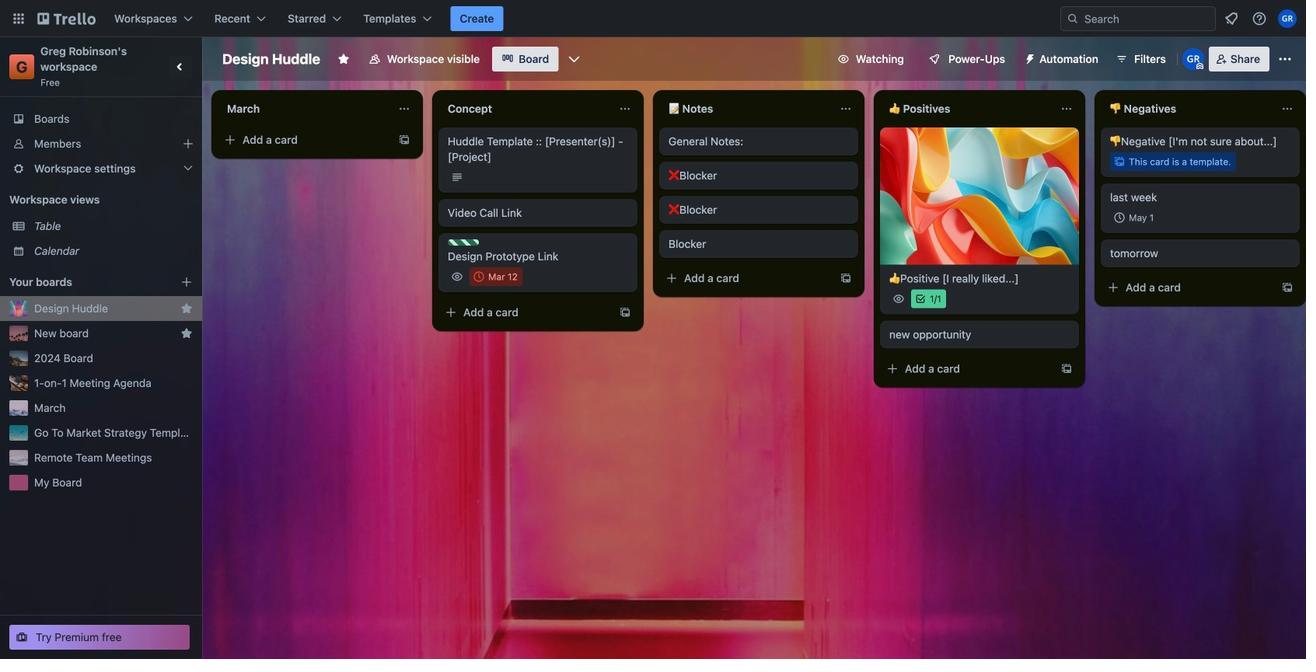 Task type: vqa. For each thing, say whether or not it's contained in the screenshot.
Works corresponding to Planner
no



Task type: locate. For each thing, give the bounding box(es) containing it.
this member is an admin of this board. image
[[1197, 63, 1204, 70]]

1 vertical spatial starred icon image
[[180, 327, 193, 340]]

add board image
[[180, 276, 193, 288]]

1 vertical spatial create from template… image
[[1281, 281, 1294, 294]]

2 starred icon image from the top
[[180, 327, 193, 340]]

2 vertical spatial create from template… image
[[619, 306, 631, 319]]

greg robinson (gregrobinson96) image
[[1183, 48, 1204, 70]]

0 horizontal spatial create from template… image
[[840, 272, 852, 285]]

create from template… image
[[840, 272, 852, 285], [1061, 363, 1073, 375]]

open information menu image
[[1252, 11, 1267, 26]]

0 notifications image
[[1222, 9, 1241, 28]]

0 horizontal spatial create from template… image
[[398, 134, 411, 146]]

0 vertical spatial starred icon image
[[180, 302, 193, 315]]

None text field
[[218, 96, 392, 121], [1101, 96, 1275, 121], [218, 96, 392, 121], [1101, 96, 1275, 121]]

your boards with 8 items element
[[9, 273, 157, 292]]

starred icon image
[[180, 302, 193, 315], [180, 327, 193, 340]]

Search field
[[1079, 8, 1215, 30]]

0 vertical spatial create from template… image
[[840, 272, 852, 285]]

primary element
[[0, 0, 1306, 37]]

1 horizontal spatial create from template… image
[[1061, 363, 1073, 375]]

1 starred icon image from the top
[[180, 302, 193, 315]]

None checkbox
[[470, 267, 522, 286]]

create from template… image
[[398, 134, 411, 146], [1281, 281, 1294, 294], [619, 306, 631, 319]]

color: green, title: none image
[[448, 239, 479, 246]]

None text field
[[439, 96, 613, 121], [659, 96, 834, 121], [880, 96, 1054, 121], [439, 96, 613, 121], [659, 96, 834, 121], [880, 96, 1054, 121]]

greg robinson (gregrobinson96) image
[[1278, 9, 1297, 28]]

workspace navigation collapse icon image
[[170, 56, 191, 78]]

None checkbox
[[1110, 208, 1159, 227]]

back to home image
[[37, 6, 96, 31]]



Task type: describe. For each thing, give the bounding box(es) containing it.
show menu image
[[1278, 51, 1293, 67]]

star or unstar board image
[[337, 53, 350, 65]]

sm image
[[1018, 47, 1040, 68]]

2 horizontal spatial create from template… image
[[1281, 281, 1294, 294]]

1 horizontal spatial create from template… image
[[619, 306, 631, 319]]

1 vertical spatial create from template… image
[[1061, 363, 1073, 375]]

Board name text field
[[215, 47, 328, 72]]

customize views image
[[566, 51, 582, 67]]

0 vertical spatial create from template… image
[[398, 134, 411, 146]]

search image
[[1067, 12, 1079, 25]]



